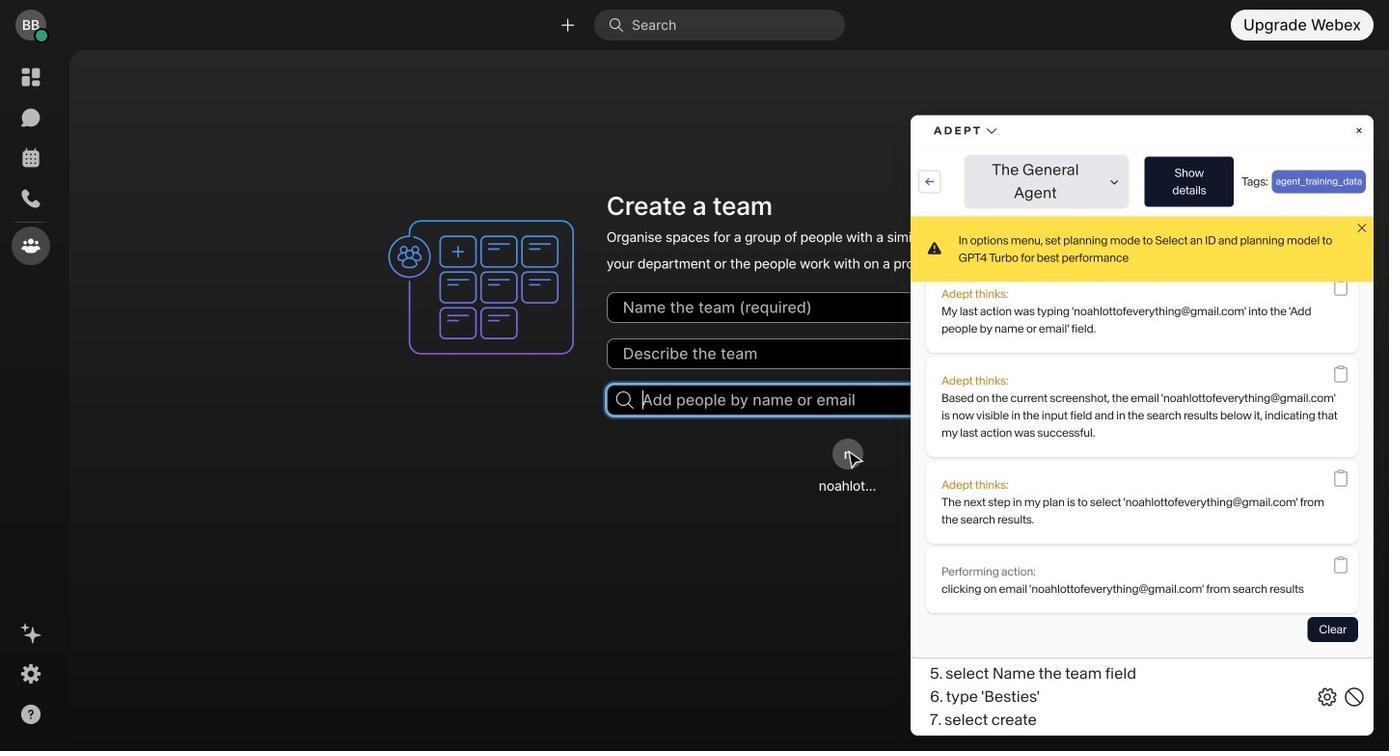 Task type: vqa. For each thing, say whether or not it's contained in the screenshot.
Mention icon
no



Task type: locate. For each thing, give the bounding box(es) containing it.
webex tab list
[[12, 58, 50, 265]]

navigation
[[0, 50, 62, 751]]



